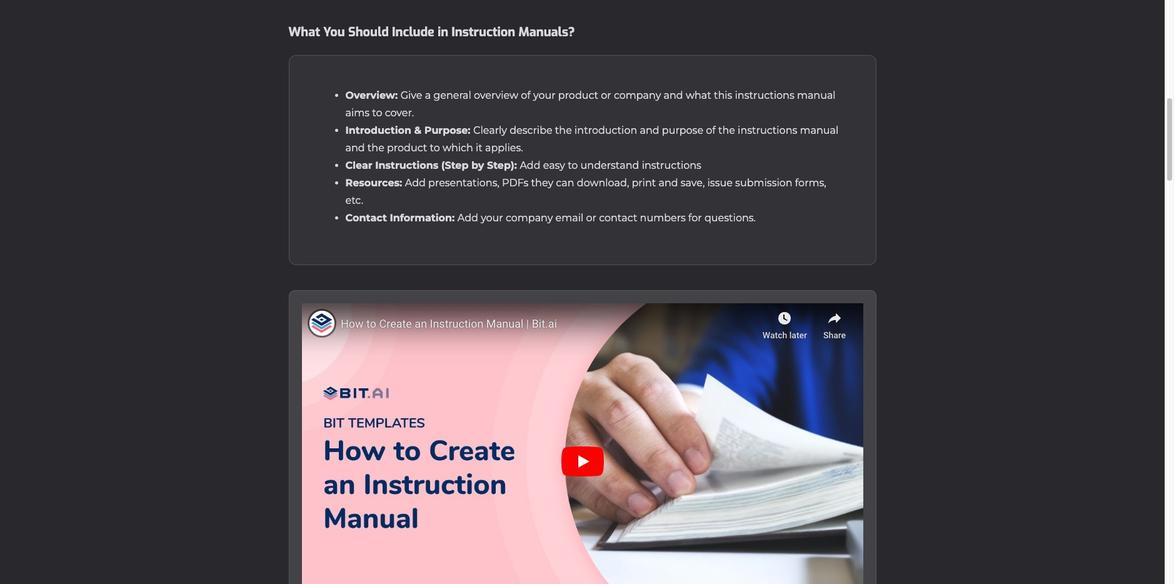 Task type: vqa. For each thing, say whether or not it's contained in the screenshot.
Clear
yes



Task type: describe. For each thing, give the bounding box(es) containing it.
etc.
[[346, 195, 363, 206]]

this
[[714, 89, 733, 101]]

in
[[438, 24, 449, 41]]

introduction & purpose:
[[346, 124, 473, 136]]

cover.
[[385, 107, 414, 119]]

and inside add presentations, pdfs they can download, print and save, issue submission forms, etc.
[[659, 177, 678, 189]]

include
[[392, 24, 435, 41]]

what
[[289, 24, 320, 41]]

overview:
[[346, 89, 401, 101]]

purpose:
[[424, 124, 471, 136]]

step):
[[487, 159, 517, 171]]

easy
[[543, 159, 565, 171]]

what
[[686, 89, 712, 101]]

of inside give a general overview of your product or company and what this instructions manual aims to cover.
[[521, 89, 531, 101]]

resources:
[[346, 177, 405, 189]]

instructions inside give a general overview of your product or company and what this instructions manual aims to cover.
[[735, 89, 795, 101]]

instruction
[[452, 24, 515, 41]]

0 horizontal spatial your
[[481, 212, 503, 224]]

which
[[443, 142, 473, 154]]

clearly
[[473, 124, 507, 136]]

applies.
[[485, 142, 523, 154]]

0 horizontal spatial the
[[368, 142, 385, 154]]

questions.
[[705, 212, 756, 224]]

add inside add presentations, pdfs they can download, print and save, issue submission forms, etc.
[[405, 177, 426, 189]]

submission
[[736, 177, 793, 189]]

they
[[531, 177, 554, 189]]

it
[[476, 142, 483, 154]]

for
[[689, 212, 702, 224]]

aims
[[346, 107, 370, 119]]

information:
[[390, 212, 455, 224]]

give a general overview of your product or company and what this instructions manual aims to cover.
[[346, 89, 836, 119]]

(step
[[441, 159, 469, 171]]

add presentations, pdfs they can download, print and save, issue submission forms, etc.
[[346, 177, 827, 206]]

purpose
[[662, 124, 704, 136]]

clearly describe the introduction and purpose of the instructions manual and the product to which it applies.
[[346, 124, 839, 154]]

to inside give a general overview of your product or company and what this instructions manual aims to cover.
[[372, 107, 382, 119]]



Task type: locate. For each thing, give the bounding box(es) containing it.
instructions
[[735, 89, 795, 101], [738, 124, 798, 136], [642, 159, 702, 171]]

and inside give a general overview of your product or company and what this instructions manual aims to cover.
[[664, 89, 683, 101]]

to right easy
[[568, 159, 578, 171]]

product up instructions
[[387, 142, 427, 154]]

manual inside give a general overview of your product or company and what this instructions manual aims to cover.
[[797, 89, 836, 101]]

presentations,
[[428, 177, 500, 189]]

company inside give a general overview of your product or company and what this instructions manual aims to cover.
[[614, 89, 661, 101]]

and
[[664, 89, 683, 101], [640, 124, 660, 136], [346, 142, 365, 154], [659, 177, 678, 189]]

1 horizontal spatial to
[[430, 142, 440, 154]]

0 vertical spatial manual
[[797, 89, 836, 101]]

0 vertical spatial to
[[372, 107, 382, 119]]

instructions up save, on the right of the page
[[642, 159, 702, 171]]

0 horizontal spatial company
[[506, 212, 553, 224]]

and left what
[[664, 89, 683, 101]]

you
[[323, 24, 345, 41]]

to
[[372, 107, 382, 119], [430, 142, 440, 154], [568, 159, 578, 171]]

numbers
[[640, 212, 686, 224]]

1 vertical spatial manual
[[800, 124, 839, 136]]

1 horizontal spatial the
[[555, 124, 572, 136]]

0 vertical spatial your
[[533, 89, 556, 101]]

1 vertical spatial product
[[387, 142, 427, 154]]

1 horizontal spatial or
[[601, 89, 612, 101]]

2 horizontal spatial to
[[568, 159, 578, 171]]

and left save, on the right of the page
[[659, 177, 678, 189]]

to down purpose:
[[430, 142, 440, 154]]

1 vertical spatial instructions
[[738, 124, 798, 136]]

1 vertical spatial add
[[405, 177, 426, 189]]

1 vertical spatial of
[[706, 124, 716, 136]]

the right describe
[[555, 124, 572, 136]]

0 vertical spatial add
[[520, 159, 541, 171]]

manuals?
[[519, 24, 575, 41]]

pdfs
[[502, 177, 529, 189]]

1 horizontal spatial your
[[533, 89, 556, 101]]

the down 'introduction'
[[368, 142, 385, 154]]

your inside give a general overview of your product or company and what this instructions manual aims to cover.
[[533, 89, 556, 101]]

instructions inside clearly describe the introduction and purpose of the instructions manual and the product to which it applies.
[[738, 124, 798, 136]]

download,
[[577, 177, 629, 189]]

understand
[[581, 159, 640, 171]]

1 vertical spatial to
[[430, 142, 440, 154]]

1 horizontal spatial of
[[706, 124, 716, 136]]

or up introduction
[[601, 89, 612, 101]]

of right overview
[[521, 89, 531, 101]]

instructions
[[375, 159, 439, 171]]

1 vertical spatial or
[[586, 212, 597, 224]]

company up introduction
[[614, 89, 661, 101]]

0 vertical spatial instructions
[[735, 89, 795, 101]]

the
[[555, 124, 572, 136], [719, 124, 735, 136], [368, 142, 385, 154]]

by
[[472, 159, 484, 171]]

your up describe
[[533, 89, 556, 101]]

list
[[321, 87, 845, 227]]

contact
[[346, 212, 387, 224]]

0 vertical spatial of
[[521, 89, 531, 101]]

1 horizontal spatial company
[[614, 89, 661, 101]]

or right email
[[586, 212, 597, 224]]

contact
[[599, 212, 638, 224]]

your
[[533, 89, 556, 101], [481, 212, 503, 224]]

company down they
[[506, 212, 553, 224]]

of right purpose
[[706, 124, 716, 136]]

introduction
[[346, 124, 412, 136]]

add
[[520, 159, 541, 171], [405, 177, 426, 189], [458, 212, 478, 224]]

or
[[601, 89, 612, 101], [586, 212, 597, 224]]

to up 'introduction'
[[372, 107, 382, 119]]

overview
[[474, 89, 519, 101]]

2 horizontal spatial the
[[719, 124, 735, 136]]

issue
[[708, 177, 733, 189]]

or inside give a general overview of your product or company and what this instructions manual aims to cover.
[[601, 89, 612, 101]]

1 horizontal spatial product
[[558, 89, 599, 101]]

and up clear
[[346, 142, 365, 154]]

and left purpose
[[640, 124, 660, 136]]

product inside give a general overview of your product or company and what this instructions manual aims to cover.
[[558, 89, 599, 101]]

0 vertical spatial product
[[558, 89, 599, 101]]

email
[[556, 212, 584, 224]]

to inside clearly describe the introduction and purpose of the instructions manual and the product to which it applies.
[[430, 142, 440, 154]]

the down this
[[719, 124, 735, 136]]

forms,
[[795, 177, 827, 189]]

manual
[[797, 89, 836, 101], [800, 124, 839, 136]]

2 vertical spatial instructions
[[642, 159, 702, 171]]

product inside clearly describe the introduction and purpose of the instructions manual and the product to which it applies.
[[387, 142, 427, 154]]

0 horizontal spatial or
[[586, 212, 597, 224]]

introduction
[[575, 124, 638, 136]]

of inside clearly describe the introduction and purpose of the instructions manual and the product to which it applies.
[[706, 124, 716, 136]]

add down instructions
[[405, 177, 426, 189]]

2 vertical spatial add
[[458, 212, 478, 224]]

a
[[425, 89, 431, 101]]

0 vertical spatial or
[[601, 89, 612, 101]]

manual inside clearly describe the introduction and purpose of the instructions manual and the product to which it applies.
[[800, 124, 839, 136]]

product up introduction
[[558, 89, 599, 101]]

1 vertical spatial company
[[506, 212, 553, 224]]

2 vertical spatial to
[[568, 159, 578, 171]]

describe
[[510, 124, 553, 136]]

clear
[[346, 159, 373, 171]]

of
[[521, 89, 531, 101], [706, 124, 716, 136]]

give
[[401, 89, 422, 101]]

product
[[558, 89, 599, 101], [387, 142, 427, 154]]

should
[[348, 24, 389, 41]]

0 vertical spatial company
[[614, 89, 661, 101]]

instructions right this
[[735, 89, 795, 101]]

0 horizontal spatial product
[[387, 142, 427, 154]]

save,
[[681, 177, 705, 189]]

1 horizontal spatial add
[[458, 212, 478, 224]]

add down presentations,
[[458, 212, 478, 224]]

print
[[632, 177, 656, 189]]

1 vertical spatial your
[[481, 212, 503, 224]]

what you should include in instruction manuals?
[[289, 24, 575, 41]]

2 horizontal spatial add
[[520, 159, 541, 171]]

contact information: add your company email or contact numbers for questions.
[[346, 212, 756, 224]]

&
[[414, 124, 422, 136]]

clear instructions (step by step): add easy to understand instructions
[[346, 159, 702, 171]]

your down pdfs at the top of page
[[481, 212, 503, 224]]

general
[[434, 89, 471, 101]]

0 horizontal spatial add
[[405, 177, 426, 189]]

can
[[556, 177, 575, 189]]

instructions up submission
[[738, 124, 798, 136]]

add up they
[[520, 159, 541, 171]]

0 horizontal spatial of
[[521, 89, 531, 101]]

0 horizontal spatial to
[[372, 107, 382, 119]]

list containing overview:
[[321, 87, 845, 227]]

company
[[614, 89, 661, 101], [506, 212, 553, 224]]



